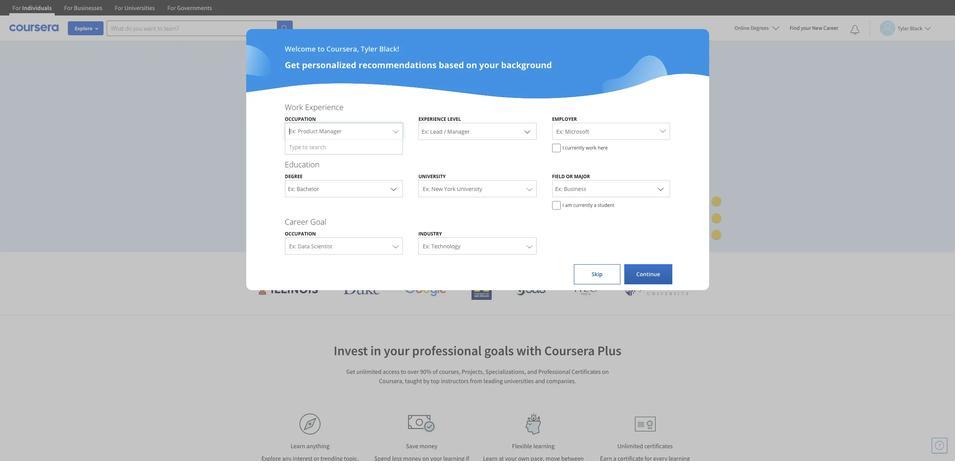 Task type: vqa. For each thing, say whether or not it's contained in the screenshot.
say
no



Task type: locate. For each thing, give the bounding box(es) containing it.
i am currently a student
[[563, 202, 615, 209]]

of
[[433, 368, 438, 376]]

universities
[[125, 4, 155, 12]]

occupation
[[285, 116, 316, 123], [285, 231, 316, 238]]

0 vertical spatial universities
[[431, 258, 481, 271]]

unlimited up projects,
[[253, 107, 292, 119]]

4 for from the left
[[167, 4, 176, 12]]

plus left the continue
[[615, 258, 633, 271]]

1 vertical spatial courses,
[[439, 368, 461, 376]]

1 vertical spatial get
[[347, 368, 356, 376]]

1 vertical spatial universities
[[504, 378, 534, 385]]

find your new career link
[[787, 23, 843, 33]]

0 horizontal spatial access
[[294, 107, 320, 119]]

access up job-
[[294, 107, 320, 119]]

coursera plus image
[[253, 71, 371, 83]]

anytime
[[304, 172, 327, 180]]

work experience element
[[277, 102, 679, 156]]

and up university of michigan image
[[483, 258, 500, 271]]

money
[[420, 443, 438, 451]]

world-
[[361, 107, 387, 119]]

unlimited inside unlimited access to 7,000+ world-class courses, hands-on projects, and job-ready certificate programs—all included in your subscription
[[253, 107, 292, 119]]

1 vertical spatial experience
[[419, 116, 447, 123]]

currently inside education element
[[574, 202, 593, 209]]

career left goal
[[285, 217, 309, 227]]

0 horizontal spatial experience
[[305, 102, 344, 113]]

1 vertical spatial university
[[457, 186, 483, 193]]

0 horizontal spatial career
[[285, 217, 309, 227]]

coursera up hec paris image
[[573, 258, 613, 271]]

for left governments
[[167, 4, 176, 12]]

university right york
[[457, 186, 483, 193]]

microsoft
[[566, 128, 590, 135]]

career goal
[[285, 217, 327, 227]]

to
[[318, 44, 325, 54], [322, 107, 330, 119], [303, 144, 308, 151], [401, 368, 407, 376]]

new right find
[[813, 24, 823, 31]]

0 vertical spatial experience
[[305, 102, 344, 113]]

ex: down employer
[[557, 128, 564, 135]]

experience up ready
[[305, 102, 344, 113]]

1 horizontal spatial or
[[567, 173, 573, 180]]

1 vertical spatial unlimited
[[618, 443, 644, 451]]

1 horizontal spatial access
[[383, 368, 400, 376]]

1 occupation from the top
[[285, 116, 316, 123]]

access left over
[[383, 368, 400, 376]]

2 horizontal spatial chevron down image
[[657, 184, 666, 194]]

0 horizontal spatial get
[[285, 59, 300, 71]]

save
[[406, 443, 419, 451]]

to inside work experience element
[[303, 144, 308, 151]]

0 horizontal spatial universities
[[431, 258, 481, 271]]

0 vertical spatial get
[[285, 59, 300, 71]]

ex: inside education element
[[423, 186, 430, 193]]

banner navigation
[[6, 0, 218, 21]]

courses,
[[408, 107, 441, 119], [439, 368, 461, 376]]

1 horizontal spatial unlimited
[[618, 443, 644, 451]]

certificate
[[347, 121, 386, 132]]

professional
[[539, 368, 571, 376]]

access
[[294, 107, 320, 119], [383, 368, 400, 376]]

0 vertical spatial i
[[563, 145, 564, 151]]

leading
[[397, 258, 429, 271], [484, 378, 503, 385]]

unlimited down unlimited certificates image
[[618, 443, 644, 451]]

coursera up "professional"
[[545, 343, 595, 359]]

leading universities and companies with coursera plus
[[395, 258, 633, 271]]

occupation down work
[[285, 116, 316, 123]]

1 horizontal spatial chevron down image
[[523, 127, 532, 136]]

1 vertical spatial currently
[[574, 202, 593, 209]]

with right companies
[[552, 258, 571, 271]]

currently
[[566, 145, 585, 151], [574, 202, 593, 209]]

0 horizontal spatial or
[[253, 209, 260, 216]]

occupation for work
[[285, 116, 316, 123]]

to inside unlimited access to 7,000+ world-class courses, hands-on projects, and job-ready certificate programs—all included in your subscription
[[322, 107, 330, 119]]

work
[[285, 102, 303, 113]]

with right goals
[[517, 343, 542, 359]]

plus up certificates
[[598, 343, 622, 359]]

universities down technology
[[431, 258, 481, 271]]

2 occupation from the top
[[285, 231, 316, 238]]

1 for from the left
[[12, 4, 21, 12]]

ex: new york university
[[423, 186, 483, 193]]

career
[[824, 24, 839, 31], [285, 217, 309, 227]]

leading down specializations,
[[484, 378, 503, 385]]

0 horizontal spatial new
[[432, 186, 443, 193]]

education
[[285, 160, 320, 170]]

0 vertical spatial coursera,
[[327, 44, 359, 54]]

career left show notifications icon
[[824, 24, 839, 31]]

coursera, inside get unlimited access to over 90% of courses, projects, specializations, and professional certificates on coursera, taught by top instructors from leading universities and companies.
[[379, 378, 404, 385]]

or right 'field'
[[567, 173, 573, 180]]

ex:
[[289, 128, 297, 135], [557, 128, 564, 135], [423, 186, 430, 193], [289, 243, 297, 250], [423, 243, 430, 250]]

universities
[[431, 258, 481, 271], [504, 378, 534, 385]]

level
[[448, 116, 461, 123]]

1 horizontal spatial university
[[457, 186, 483, 193]]

experience level
[[419, 116, 461, 123]]

save money image
[[408, 416, 436, 434]]

ex: left the data
[[289, 243, 297, 250]]

courses, inside unlimited access to 7,000+ world-class courses, hands-on projects, and job-ready certificate programs—all included in your subscription
[[408, 107, 441, 119]]

for for businesses
[[64, 4, 73, 12]]

ex: down 'industry'
[[423, 243, 430, 250]]

onboardingmodal dialog
[[0, 0, 956, 462]]

access inside unlimited access to 7,000+ world-class courses, hands-on projects, and job-ready certificate programs—all included in your subscription
[[294, 107, 320, 119]]

currently left a at the top right of page
[[574, 202, 593, 209]]

1 vertical spatial leading
[[484, 378, 503, 385]]

background
[[502, 59, 552, 71]]

ex: left york
[[423, 186, 430, 193]]

class
[[387, 107, 406, 119]]

experience left the level
[[419, 116, 447, 123]]

ex: for ex: product manager
[[289, 128, 297, 135]]

0 vertical spatial with
[[552, 258, 571, 271]]

1 horizontal spatial coursera,
[[379, 378, 404, 385]]

occupation inside the career goal element
[[285, 231, 316, 238]]

occupation inside work experience element
[[285, 116, 316, 123]]

courses, up instructors
[[439, 368, 461, 376]]

0 horizontal spatial in
[[371, 343, 382, 359]]

0 vertical spatial university
[[419, 173, 446, 180]]

get left unlimited
[[347, 368, 356, 376]]

1 horizontal spatial get
[[347, 368, 356, 376]]

chevron down image
[[523, 127, 532, 136], [389, 184, 399, 194], [657, 184, 666, 194]]

occupation up the data
[[285, 231, 316, 238]]

ex: microsoft
[[557, 128, 590, 135]]

to up personalized
[[318, 44, 325, 54]]

your left background
[[480, 59, 499, 71]]

in up unlimited
[[371, 343, 382, 359]]

1 vertical spatial i
[[563, 202, 564, 209]]

and left "professional"
[[528, 368, 538, 376]]

coursera, left taught
[[379, 378, 404, 385]]

Occupation field
[[285, 123, 403, 140]]

learn
[[291, 443, 305, 451]]

1 vertical spatial on
[[470, 107, 481, 119]]

get unlimited access to over 90% of courses, projects, specializations, and professional certificates on coursera, taught by top instructors from leading universities and companies.
[[347, 368, 609, 385]]

in right included
[[483, 121, 490, 132]]

2 vertical spatial on
[[603, 368, 609, 376]]

2 i from the top
[[563, 202, 564, 209]]

professional
[[412, 343, 482, 359]]

0 horizontal spatial unlimited
[[253, 107, 292, 119]]

ex: for ex: data scientist
[[289, 243, 297, 250]]

i for i currently work here
[[563, 145, 564, 151]]

0 vertical spatial in
[[483, 121, 490, 132]]

chevron down image for field or major
[[657, 184, 666, 194]]

currently left work
[[566, 145, 585, 151]]

start 7-day free trial button
[[253, 185, 334, 203]]

scientist
[[311, 243, 333, 250]]

1 horizontal spatial universities
[[504, 378, 534, 385]]

universities down specializations,
[[504, 378, 534, 385]]

1 horizontal spatial leading
[[484, 378, 503, 385]]

0 vertical spatial occupation
[[285, 116, 316, 123]]

university up york
[[419, 173, 446, 180]]

0 horizontal spatial with
[[517, 343, 542, 359]]

field
[[553, 173, 565, 180]]

0 vertical spatial new
[[813, 24, 823, 31]]

0 vertical spatial courses,
[[408, 107, 441, 119]]

get down welcome
[[285, 59, 300, 71]]

1 vertical spatial coursera,
[[379, 378, 404, 385]]

your right find
[[802, 24, 812, 31]]

coursera, up personalized
[[327, 44, 359, 54]]

cancel
[[286, 172, 303, 180]]

i right by checking this box, i am confirming that the employer listed above is my current employer. option
[[563, 145, 564, 151]]

get
[[285, 59, 300, 71], [347, 368, 356, 376]]

your down projects,
[[253, 135, 271, 146]]

your inside unlimited access to 7,000+ world-class courses, hands-on projects, and job-ready certificate programs—all included in your subscription
[[253, 135, 271, 146]]

i left am
[[563, 202, 564, 209]]

coursera, inside the onboardingmodal dialog
[[327, 44, 359, 54]]

find your new career
[[790, 24, 839, 31]]

1 vertical spatial occupation
[[285, 231, 316, 238]]

your
[[802, 24, 812, 31], [480, 59, 499, 71], [253, 135, 271, 146], [384, 343, 410, 359]]

for individuals
[[12, 4, 52, 12]]

3 for from the left
[[115, 4, 123, 12]]

hands-
[[443, 107, 470, 119]]

1 horizontal spatial in
[[483, 121, 490, 132]]

to left over
[[401, 368, 407, 376]]

start
[[265, 190, 279, 198]]

ex: for ex: technology
[[423, 243, 430, 250]]

new left york
[[432, 186, 443, 193]]

courses, up programs—all
[[408, 107, 441, 119]]

and
[[289, 121, 304, 132], [483, 258, 500, 271], [528, 368, 538, 376], [536, 378, 546, 385]]

None search field
[[107, 20, 293, 36]]

0 horizontal spatial chevron down image
[[389, 184, 399, 194]]

flexible learning image
[[520, 414, 547, 435]]

university of michigan image
[[472, 279, 492, 300]]

1 vertical spatial career
[[285, 217, 309, 227]]

leading up google image
[[397, 258, 429, 271]]

and up subscription
[[289, 121, 304, 132]]

on inside the onboardingmodal dialog
[[467, 59, 478, 71]]

job-
[[307, 121, 322, 132]]

0 vertical spatial on
[[467, 59, 478, 71]]

to right type
[[303, 144, 308, 151]]

on up included
[[470, 107, 481, 119]]

to inside get unlimited access to over 90% of courses, projects, specializations, and professional certificates on coursera, taught by top instructors from leading universities and companies.
[[401, 368, 407, 376]]

unlimited certificates
[[618, 443, 673, 451]]

top
[[431, 378, 440, 385]]

for left individuals on the left
[[12, 4, 21, 12]]

1 i from the top
[[563, 145, 564, 151]]

1 horizontal spatial career
[[824, 24, 839, 31]]

1 vertical spatial access
[[383, 368, 400, 376]]

education element
[[277, 160, 679, 214]]

or down $59
[[253, 209, 260, 216]]

plus
[[615, 258, 633, 271], [598, 343, 622, 359]]

projects,
[[253, 121, 287, 132]]

on right certificates
[[603, 368, 609, 376]]

0 vertical spatial career
[[824, 24, 839, 31]]

ex: for ex: new york university
[[423, 186, 430, 193]]

get inside get unlimited access to over 90% of courses, projects, specializations, and professional certificates on coursera, taught by top instructors from leading universities and companies.
[[347, 368, 356, 376]]

7-
[[280, 190, 285, 198]]

unlimited access to 7,000+ world-class courses, hands-on projects, and job-ready certificate programs—all included in your subscription
[[253, 107, 490, 146]]

new inside education element
[[432, 186, 443, 193]]

programs—all
[[388, 121, 444, 132]]

on right the based
[[467, 59, 478, 71]]

manager
[[319, 128, 342, 135]]

for universities
[[115, 4, 155, 12]]

ex: for ex: microsoft
[[557, 128, 564, 135]]

for left universities
[[115, 4, 123, 12]]

coursera,
[[327, 44, 359, 54], [379, 378, 404, 385]]

2 for from the left
[[64, 4, 73, 12]]

0 vertical spatial access
[[294, 107, 320, 119]]

save money
[[406, 443, 438, 451]]

career goal element
[[277, 217, 679, 259]]

career inside the onboardingmodal dialog
[[285, 217, 309, 227]]

university of illinois at urbana-champaign image
[[258, 284, 319, 296]]

get inside the onboardingmodal dialog
[[285, 59, 300, 71]]

degree
[[285, 173, 303, 180]]

coursera
[[573, 258, 613, 271], [545, 343, 595, 359]]

for businesses
[[64, 4, 102, 12]]

0 vertical spatial plus
[[615, 258, 633, 271]]

product
[[298, 128, 318, 135]]

to up ready
[[322, 107, 330, 119]]

0 vertical spatial unlimited
[[253, 107, 292, 119]]

1 vertical spatial or
[[253, 209, 260, 216]]

0 horizontal spatial coursera,
[[327, 44, 359, 54]]

find
[[790, 24, 800, 31]]

ex: left product
[[289, 128, 297, 135]]

unlimited
[[253, 107, 292, 119], [618, 443, 644, 451]]

learn anything image
[[300, 414, 321, 435]]

0 vertical spatial currently
[[566, 145, 585, 151]]

work experience
[[285, 102, 344, 113]]

courses, inside get unlimited access to over 90% of courses, projects, specializations, and professional certificates on coursera, taught by top instructors from leading universities and companies.
[[439, 368, 461, 376]]

7,000+
[[332, 107, 359, 119]]

governments
[[177, 4, 212, 12]]

chevron down image inside work experience element
[[523, 127, 532, 136]]

included
[[447, 121, 481, 132]]

0 vertical spatial or
[[567, 173, 573, 180]]

for left the businesses
[[64, 4, 73, 12]]

student
[[598, 202, 615, 209]]

unlimited
[[357, 368, 382, 376]]

type to search
[[289, 144, 326, 151]]

1 vertical spatial in
[[371, 343, 382, 359]]

companies.
[[547, 378, 577, 385]]

for for individuals
[[12, 4, 21, 12]]

0 horizontal spatial leading
[[397, 258, 429, 271]]

1 vertical spatial new
[[432, 186, 443, 193]]



Task type: describe. For each thing, give the bounding box(es) containing it.
$59
[[253, 172, 262, 180]]

learn anything
[[291, 443, 330, 451]]

/month,
[[262, 172, 284, 180]]

or inside button
[[253, 209, 260, 216]]

i for i am currently a student
[[563, 202, 564, 209]]

get for get personalized recommendations based on your background
[[285, 59, 300, 71]]

welcome to coursera, tyler black!
[[285, 44, 400, 54]]

occupation for career
[[285, 231, 316, 238]]

welcome
[[285, 44, 316, 54]]

your inside the onboardingmodal dialog
[[480, 59, 499, 71]]

your up over
[[384, 343, 410, 359]]

1 vertical spatial with
[[517, 343, 542, 359]]

york
[[445, 186, 456, 193]]

chevron down image for degree
[[389, 184, 399, 194]]

coursera image
[[9, 22, 59, 34]]

for for governments
[[167, 4, 176, 12]]

chevron down image for experience level
[[523, 127, 532, 136]]

trial
[[309, 190, 322, 198]]

instructors
[[441, 378, 469, 385]]

hec paris image
[[572, 282, 599, 298]]

unlimited certificates image
[[635, 417, 656, 433]]

get personalized recommendations based on your background
[[285, 59, 552, 71]]

work
[[586, 145, 597, 151]]

certificates
[[645, 443, 673, 451]]

0 vertical spatial leading
[[397, 258, 429, 271]]

0 vertical spatial coursera
[[573, 258, 613, 271]]

on inside unlimited access to 7,000+ world-class courses, hands-on projects, and job-ready certificate programs—all included in your subscription
[[470, 107, 481, 119]]

access inside get unlimited access to over 90% of courses, projects, specializations, and professional certificates on coursera, taught by top instructors from leading universities and companies.
[[383, 368, 400, 376]]

show notifications image
[[851, 25, 860, 35]]

continue
[[637, 271, 661, 278]]

anything
[[307, 443, 330, 451]]

or button
[[253, 208, 384, 216]]

google image
[[405, 283, 447, 297]]

for governments
[[167, 4, 212, 12]]

1 horizontal spatial new
[[813, 24, 823, 31]]

black!
[[380, 44, 400, 54]]

subscription
[[273, 135, 322, 146]]

taught
[[405, 378, 422, 385]]

continue button
[[625, 265, 673, 285]]

i currently work here
[[563, 145, 608, 151]]

field or major
[[553, 173, 590, 180]]

universities inside get unlimited access to over 90% of courses, projects, specializations, and professional certificates on coursera, taught by top instructors from leading universities and companies.
[[504, 378, 534, 385]]

recommendations
[[359, 59, 437, 71]]

invest
[[334, 343, 368, 359]]

tyler
[[361, 44, 378, 54]]

1 horizontal spatial experience
[[419, 116, 447, 123]]

I am currently a student checkbox
[[553, 201, 561, 210]]

1 vertical spatial plus
[[598, 343, 622, 359]]

Occupation text field
[[289, 125, 389, 140]]

leading inside get unlimited access to over 90% of courses, projects, specializations, and professional certificates on coursera, taught by top instructors from leading universities and companies.
[[484, 378, 503, 385]]

major
[[575, 173, 590, 180]]

0 horizontal spatial university
[[419, 173, 446, 180]]

1 vertical spatial coursera
[[545, 343, 595, 359]]

unlimited for unlimited certificates
[[618, 443, 644, 451]]

in inside unlimited access to 7,000+ world-class courses, hands-on projects, and job-ready certificate programs—all included in your subscription
[[483, 121, 490, 132]]

individuals
[[22, 4, 52, 12]]

I currently work here checkbox
[[553, 144, 561, 153]]

johns hopkins university image
[[624, 283, 698, 297]]

or inside education element
[[567, 173, 573, 180]]

duke university image
[[344, 283, 380, 295]]

a
[[594, 202, 597, 209]]

projects,
[[462, 368, 485, 376]]

by
[[424, 378, 430, 385]]

1 horizontal spatial with
[[552, 258, 571, 271]]

sas image
[[517, 284, 547, 296]]

employer
[[553, 116, 577, 123]]

flexible learning
[[513, 443, 555, 451]]

unlimited for unlimited access to 7,000+ world-class courses, hands-on projects, and job-ready certificate programs—all included in your subscription
[[253, 107, 292, 119]]

$59 /month, cancel anytime
[[253, 172, 327, 180]]

businesses
[[74, 4, 102, 12]]

goal
[[311, 217, 327, 227]]

learning
[[534, 443, 555, 451]]

free
[[296, 190, 308, 198]]

get for get unlimited access to over 90% of courses, projects, specializations, and professional certificates on coursera, taught by top instructors from leading universities and companies.
[[347, 368, 356, 376]]

flexible
[[513, 443, 533, 451]]

ex: technology
[[423, 243, 461, 250]]

here
[[598, 145, 608, 151]]

companies
[[502, 258, 550, 271]]

skip button
[[574, 265, 621, 285]]

search
[[309, 144, 326, 151]]

for for universities
[[115, 4, 123, 12]]

ex: data scientist
[[289, 243, 333, 250]]

invest in your professional goals with coursera plus
[[334, 343, 622, 359]]

personalized
[[302, 59, 357, 71]]

specializations,
[[486, 368, 526, 376]]

on inside get unlimited access to over 90% of courses, projects, specializations, and professional certificates on coursera, taught by top instructors from leading universities and companies.
[[603, 368, 609, 376]]

and down "professional"
[[536, 378, 546, 385]]

currently inside work experience element
[[566, 145, 585, 151]]

start 7-day free trial
[[265, 190, 322, 198]]

based
[[439, 59, 464, 71]]

am
[[566, 202, 572, 209]]

industry
[[419, 231, 442, 238]]

from
[[470, 378, 483, 385]]

and inside unlimited access to 7,000+ world-class courses, hands-on projects, and job-ready certificate programs—all included in your subscription
[[289, 121, 304, 132]]

goals
[[485, 343, 514, 359]]

90%
[[420, 368, 432, 376]]

type
[[289, 144, 301, 151]]

ready
[[322, 121, 344, 132]]

your inside find your new career link
[[802, 24, 812, 31]]

day
[[285, 190, 295, 198]]

over
[[408, 368, 419, 376]]

help center image
[[936, 442, 945, 451]]

certificates
[[572, 368, 601, 376]]

data
[[298, 243, 310, 250]]



